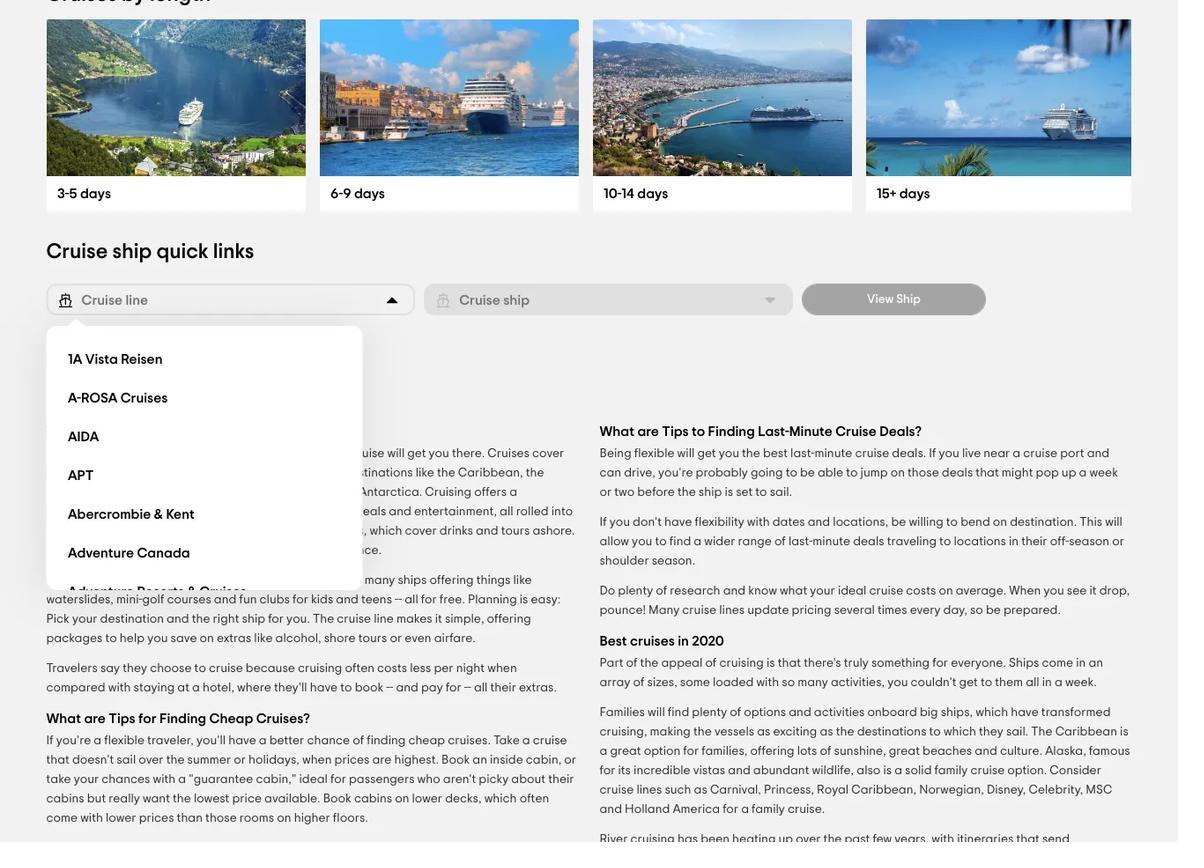 Task type: describe. For each thing, give the bounding box(es) containing it.
and up exciting
[[789, 707, 812, 719]]

a up might
[[1013, 448, 1021, 460]]

when inside what are tips for finding cheap cruises? if you're a flexible traveler, you'll have a better chance of finding cheap cruises. take a cruise that doesn't sail over the summer or holidays, when prices are highest. book an inside cabin, or take your chances with a "guarantee cabin," ideal for passengers who aren't picky about their cabins but really want the lowest price available. book cabins on lower decks, which often come with lower prices than those rooms on higher floors.
[[302, 755, 332, 767]]

and right drinks
[[476, 525, 499, 538]]

vista
[[85, 353, 118, 367]]

a right are,
[[340, 448, 348, 460]]

will inside the families will find plenty of options and activities onboard big ships, which have transformed cruising, making the vessels as exciting as the destinations to which they sail. the caribbean is a great option for families, offering lots of sunshine, great beaches and culture. alaska, famous for its incredible vistas and abundant wildlife, also is a solid family cruise option. consider cruise lines such as carnival, princess, royal caribbean, norwegian, disney, celebrity, msc and holland america for a family cruise.
[[648, 707, 665, 719]]

0 horizontal spatial as
[[694, 785, 708, 797]]

sail. inside being flexible will get you the best last-minute cruise deals. if you live near a cruise port and can drive, you're probably going to be able to jump on those deals that might pop up a week or two before the ship is set to sail.
[[770, 487, 793, 499]]

0 horizontal spatial even
[[173, 525, 200, 538]]

deals inside being flexible will get you the best last-minute cruise deals. if you live near a cruise port and can drive, you're probably going to be able to jump on those deals that might pop up a week or two before the ship is set to sail.
[[942, 467, 974, 480]]

your down 'vacation?'
[[173, 448, 198, 460]]

the right before at right
[[678, 487, 696, 499]]

have inside "if you have a place on your bucket list, chances are, a cruise will get you there. cruises cover the world, taking millions of passengers each year to destinations like the caribbean, the bahamas, alaska, europe, the mediterranean and even antarctica. cruising offers a tremendous value, with trips that include your lodging, meals and entertainment, all rolled into one. some cruise lines even offer fully inclusive vacations, which cover drinks and tours ashore. cruising means seeing the world while unpacking only once."
[[79, 448, 107, 460]]

also inside the families will find plenty of options and activities onboard big ships, which have transformed cruising, making the vessels as exciting as the destinations to which they sail. the caribbean is a great option for families, offering lots of sunshine, great beaches and culture. alaska, famous for its incredible vistas and abundant wildlife, also is a solid family cruise option. consider cruise lines such as carnival, princess, royal caribbean, norwegian, disney, celebrity, msc and holland america for a family cruise.
[[857, 765, 881, 778]]

big
[[920, 707, 939, 719]]

on inside the cruises also provide a wonderful option for families, with many ships offering things like waterslides, mini-golf courses and fun clubs for kids and teens -- all for free. planning is easy: pick your destination and the right ship for you. the cruise line makes it simple, offering packages to help you save on extras like alcohol, shore tours or even airfare.
[[200, 633, 214, 645]]

finding
[[367, 735, 406, 748]]

the up rolled
[[526, 467, 544, 480]]

something
[[872, 658, 930, 670]]

you down the why
[[56, 448, 77, 460]]

might
[[1002, 467, 1034, 480]]

save
[[171, 633, 197, 645]]

on inside being flexible will get you the best last-minute cruise deals. if you live near a cruise port and can drive, you're probably going to be able to jump on those deals that might pop up a week or two before the ship is set to sail.
[[891, 467, 905, 480]]

0 vertical spatial lower
[[412, 793, 443, 806]]

a down 'carnival,'
[[742, 804, 749, 816]]

abercrombie & kent
[[67, 508, 194, 522]]

cruise up place
[[120, 425, 159, 439]]

1 vertical spatial family
[[752, 804, 785, 816]]

up
[[1062, 467, 1077, 480]]

the left the vessels
[[694, 726, 712, 739]]

is up famous
[[1121, 726, 1129, 739]]

which down them
[[976, 707, 1009, 719]]

tours inside "if you have a place on your bucket list, chances are, a cruise will get you there. cruises cover the world, taking millions of passengers each year to destinations like the caribbean, the bahamas, alaska, europe, the mediterranean and even antarctica. cruising offers a tremendous value, with trips that include your lodging, meals and entertainment, all rolled into one. some cruise lines even offer fully inclusive vacations, which cover drinks and tours ashore. cruising means seeing the world while unpacking only once."
[[501, 525, 530, 538]]

or right the cabin,
[[565, 755, 577, 767]]

royal
[[817, 785, 849, 797]]

4 days from the left
[[899, 187, 930, 201]]

pop
[[1036, 467, 1060, 480]]

cruise down research
[[683, 605, 717, 617]]

last- inside being flexible will get you the best last-minute cruise deals. if you live near a cruise port and can drive, you're probably going to be able to jump on those deals that might pop up a week or two before the ship is set to sail.
[[791, 448, 815, 460]]

to up the season.
[[655, 536, 667, 548]]

cruise up times
[[870, 585, 904, 598]]

many inside the cruises also provide a wonderful option for families, with many ships offering things like waterslides, mini-golf courses and fun clubs for kids and teens -- all for free. planning is easy: pick your destination and the right ship for you. the cruise line makes it simple, offering packages to help you save on extras like alcohol, shore tours or even airfare.
[[365, 575, 395, 587]]

on down "available."
[[277, 813, 291, 825]]

drive,
[[624, 467, 656, 480]]

rosa
[[81, 391, 117, 406]]

2 horizontal spatial like
[[514, 575, 532, 587]]

holland
[[625, 804, 670, 816]]

a right aida
[[109, 425, 117, 439]]

the down there.
[[437, 467, 456, 480]]

for down staying
[[138, 712, 157, 726]]

an inside 'part of the appeal of cruising is that there's truly something for everyone. ships come in an array of sizes, some loaded with so many activities, you couldn't get to them all in a week.'
[[1089, 658, 1104, 670]]

even inside the cruises also provide a wonderful option for families, with many ships offering things like waterslides, mini-golf courses and fun clubs for kids and teens -- all for free. planning is easy: pick your destination and the right ship for you. the cruise line makes it simple, offering packages to help you save on extras like alcohol, shore tours or even airfare.
[[405, 633, 432, 645]]

choose
[[150, 663, 192, 675]]

dates
[[773, 517, 806, 529]]

0 horizontal spatial like
[[254, 633, 273, 645]]

the left 'world'
[[175, 545, 194, 557]]

one.
[[46, 525, 71, 538]]

a up doesn't
[[94, 735, 102, 748]]

"guarantee
[[189, 774, 253, 786]]

costs inside travelers say they choose to cruise because cruising often costs less per night when compared with staying at a hotel, where they'll have to book -- and pay for -- all their extras.
[[377, 663, 407, 675]]

and right kids
[[336, 594, 359, 607]]

a up holidays,
[[259, 735, 267, 748]]

will inside "if you have a place on your bucket list, chances are, a cruise will get you there. cruises cover the world, taking millions of passengers each year to destinations like the caribbean, the bahamas, alaska, europe, the mediterranean and even antarctica. cruising offers a tremendous value, with trips that include your lodging, meals and entertainment, all rolled into one. some cruise lines even offer fully inclusive vacations, which cover drinks and tours ashore. cruising means seeing the world while unpacking only once."
[[388, 448, 405, 460]]

deals.
[[892, 448, 927, 460]]

passengers inside "if you have a place on your bucket list, chances are, a cruise will get you there. cruises cover the world, taking millions of passengers each year to destinations like the caribbean, the bahamas, alaska, europe, the mediterranean and even antarctica. cruising offers a tremendous value, with trips that include your lodging, meals and entertainment, all rolled into one. some cruise lines even offer fully inclusive vacations, which cover drinks and tours ashore. cruising means seeing the world while unpacking only once."
[[201, 467, 267, 480]]

clubs
[[260, 594, 290, 607]]

15+
[[877, 187, 896, 201]]

be inside if you don't have flexibility with dates and locations, be willing to bend on destination. this will allow you to find a wider range of last-minute deals traveling to locations in their off-season or shoulder season.
[[892, 517, 907, 529]]

families, inside the families will find plenty of options and activities onboard big ships, which have transformed cruising, making the vessels as exciting as the destinations to which they sail. the caribbean is a great option for families, offering lots of sunshine, great beaches and culture. alaska, famous for its incredible vistas and abundant wildlife, also is a solid family cruise option. consider cruise lines such as carnival, princess, royal caribbean, norwegian, disney, celebrity, msc and holland america for a family cruise.
[[702, 746, 748, 758]]

you left there.
[[429, 448, 450, 460]]

sail
[[117, 755, 136, 767]]

cruise right are,
[[351, 448, 385, 460]]

include
[[232, 506, 274, 518]]

chances inside "if you have a place on your bucket list, chances are, a cruise will get you there. cruises cover the world, taking millions of passengers each year to destinations like the caribbean, the bahamas, alaska, europe, the mediterranean and even antarctica. cruising offers a tremendous value, with trips that include your lodging, meals and entertainment, all rolled into one. some cruise lines even offer fully inclusive vacations, which cover drinks and tours ashore. cruising means seeing the world while unpacking only once."
[[264, 448, 312, 460]]

pounce!
[[600, 605, 646, 617]]

your inside the cruises also provide a wonderful option for families, with many ships offering things like waterslides, mini-golf courses and fun clubs for kids and teens -- all for free. planning is easy: pick your destination and the right ship for you. the cruise line makes it simple, offering packages to help you save on extras like alcohol, shore tours or even airfare.
[[72, 614, 97, 626]]

for down chance
[[331, 774, 346, 786]]

you up allow
[[610, 517, 630, 529]]

line inside the cruises also provide a wonderful option for families, with many ships offering things like waterslides, mini-golf courses and fun clubs for kids and teens -- all for free. planning is easy: pick your destination and the right ship for you. the cruise line makes it simple, offering packages to help you save on extras like alcohol, shore tours or even airfare.
[[374, 614, 394, 626]]

cruises up right
[[199, 585, 246, 600]]

cruises.
[[448, 735, 491, 748]]

doesn't
[[72, 755, 114, 767]]

to up hotel,
[[194, 663, 206, 675]]

chance
[[307, 735, 350, 748]]

their inside what are tips for finding cheap cruises? if you're a flexible traveler, you'll have a better chance of finding cheap cruises. take a cruise that doesn't sail over the summer or holidays, when prices are highest. book an inside cabin, or take your chances with a "guarantee cabin," ideal for passengers who aren't picky about their cabins but really want the lowest price available. book cabins on lower decks, which often come with lower prices than those rooms on higher floors.
[[549, 774, 574, 786]]

when inside travelers say they choose to cruise because cruising often costs less per night when compared with staying at a hotel, where they'll have to book -- and pay for -- all their extras.
[[488, 663, 517, 675]]

in up week. in the right of the page
[[1077, 658, 1086, 670]]

world,
[[67, 467, 102, 480]]

seeing
[[135, 545, 173, 557]]

to inside "if you have a place on your bucket list, chances are, a cruise will get you there. cruises cover the world, taking millions of passengers each year to destinations like the caribbean, the bahamas, alaska, europe, the mediterranean and even antarctica. cruising offers a tremendous value, with trips that include your lodging, meals and entertainment, all rolled into one. some cruise lines even offer fully inclusive vacations, which cover drinks and tours ashore. cruising means seeing the world while unpacking only once."
[[329, 467, 341, 480]]

option inside the cruises also provide a wonderful option for families, with many ships offering things like waterslides, mini-golf courses and fun clubs for kids and teens -- all for free. planning is easy: pick your destination and the right ship for you. the cruise line makes it simple, offering packages to help you save on extras like alcohol, shore tours or even airfare.
[[233, 575, 269, 587]]

and left holland at the bottom right of page
[[600, 804, 622, 816]]

come inside 'part of the appeal of cruising is that there's truly something for everyone. ships come in an array of sizes, some loaded with so many activities, you couldn't get to them all in a week.'
[[1043, 658, 1074, 670]]

0 vertical spatial cover
[[533, 448, 565, 460]]

days for 6-9 days
[[354, 187, 385, 201]]

0 horizontal spatial &
[[154, 508, 163, 522]]

1 horizontal spatial are
[[372, 755, 392, 767]]

you inside 'part of the appeal of cruising is that there's truly something for everyone. ships come in an array of sizes, some loaded with so many activities, you couldn't get to them all in a week.'
[[888, 677, 909, 689]]

of inside do plenty of research and know what your ideal cruise costs on average. when you see it drop, pounce! many cruise lines update pricing several times every day, so be prepared.
[[656, 585, 668, 598]]

beaches
[[923, 746, 973, 758]]

to right able
[[847, 467, 858, 480]]

trips
[[178, 506, 203, 518]]

aida
[[67, 430, 99, 444]]

europe,
[[149, 487, 193, 499]]

of right part
[[626, 658, 638, 670]]

0 vertical spatial offering
[[430, 575, 474, 587]]

lines for place
[[145, 525, 170, 538]]

on inside "if you have a place on your bucket list, chances are, a cruise will get you there. cruises cover the world, taking millions of passengers each year to destinations like the caribbean, the bahamas, alaska, europe, the mediterranean and even antarctica. cruising offers a tremendous value, with trips that include your lodging, meals and entertainment, all rolled into one. some cruise lines even offer fully inclusive vacations, which cover drinks and tours ashore. cruising means seeing the world while unpacking only once."
[[156, 448, 170, 460]]

adventure for adventure canada
[[67, 547, 134, 561]]

to left the book
[[341, 682, 352, 695]]

0 horizontal spatial lower
[[106, 813, 136, 825]]

you.
[[287, 614, 310, 626]]

for down 'carnival,'
[[723, 804, 739, 816]]

means
[[96, 545, 133, 557]]

cruise up jump
[[856, 448, 890, 460]]

the inside the cruises also provide a wonderful option for families, with many ships offering things like waterslides, mini-golf courses and fun clubs for kids and teens -- all for free. planning is easy: pick your destination and the right ship for you. the cruise line makes it simple, offering packages to help you save on extras like alcohol, shore tours or even airfare.
[[192, 614, 210, 626]]

deals inside if you don't have flexibility with dates and locations, be willing to bend on destination. this will allow you to find a wider range of last-minute deals traveling to locations in their off-season or shoulder season.
[[854, 536, 885, 548]]

is inside 'part of the appeal of cruising is that there's truly something for everyone. ships come in an array of sizes, some loaded with so many activities, you couldn't get to them all in a week.'
[[767, 658, 775, 670]]

and up save
[[167, 614, 189, 626]]

you up probably
[[719, 448, 740, 460]]

a left "guarantee
[[178, 774, 186, 786]]

cruises
[[630, 635, 675, 649]]

with up want on the bottom left of page
[[153, 774, 176, 786]]

the up than
[[173, 793, 191, 806]]

which down ships,
[[944, 726, 977, 739]]

set
[[736, 487, 753, 499]]

often inside travelers say they choose to cruise because cruising often costs less per night when compared with staying at a hotel, where they'll have to book -- and pay for -- all their extras.
[[345, 663, 375, 675]]

a right offers
[[510, 487, 518, 499]]

onboard
[[868, 707, 918, 719]]

range
[[738, 536, 772, 548]]

fully
[[232, 525, 255, 538]]

for down clubs
[[268, 614, 284, 626]]

10-14 days
[[603, 187, 668, 201]]

tours inside the cruises also provide a wonderful option for families, with many ships offering things like waterslides, mini-golf courses and fun clubs for kids and teens -- all for free. planning is easy: pick your destination and the right ship for you. the cruise line makes it simple, offering packages to help you save on extras like alcohol, shore tours or even airfare.
[[359, 633, 387, 645]]

rooms
[[240, 813, 274, 825]]

free.
[[440, 594, 465, 607]]

to right set
[[756, 487, 768, 499]]

pricing
[[792, 605, 832, 617]]

1 vertical spatial cruising
[[425, 487, 472, 499]]

adventure resorts & cruises
[[67, 585, 246, 600]]

highest.
[[395, 755, 439, 767]]

the inside the cruises also provide a wonderful option for families, with many ships offering things like waterslides, mini-golf courses and fun clubs for kids and teens -- all for free. planning is easy: pick your destination and the right ship for you. the cruise line makes it simple, offering packages to help you save on extras like alcohol, shore tours or even airfare.
[[313, 614, 334, 626]]

chances inside what are tips for finding cheap cruises? if you're a flexible traveler, you'll have a better chance of finding cheap cruises. take a cruise that doesn't sail over the summer or holidays, when prices are highest. book an inside cabin, or take your chances with a "guarantee cabin," ideal for passengers who aren't picky about their cabins but really want the lowest price available. book cabins on lower decks, which often come with lower prices than those rooms on higher floors.
[[102, 774, 150, 786]]

to up probably
[[692, 425, 705, 439]]

your inside do plenty of research and know what your ideal cruise costs on average. when you see it drop, pounce! many cruise lines update pricing several times every day, so be prepared.
[[810, 585, 836, 598]]

and up right
[[214, 594, 237, 607]]

meals
[[353, 506, 386, 518]]

get inside 'part of the appeal of cruising is that there's truly something for everyone. ships come in an array of sizes, some loaded with so many activities, you couldn't get to them all in a week.'
[[960, 677, 978, 689]]

before
[[638, 487, 675, 499]]

to inside the cruises also provide a wonderful option for families, with many ships offering things like waterslides, mini-golf courses and fun clubs for kids and teens -- all for free. planning is easy: pick your destination and the right ship for you. the cruise line makes it simple, offering packages to help you save on extras like alcohol, shore tours or even airfare.
[[105, 633, 117, 645]]

if you don't have flexibility with dates and locations, be willing to bend on destination. this will allow you to find a wider range of last-minute deals traveling to locations in their off-season or shoulder season.
[[600, 517, 1125, 568]]

cruise down its
[[600, 785, 634, 797]]

bend
[[961, 517, 991, 529]]

part of the appeal of cruising is that there's truly something for everyone. ships come in an array of sizes, some loaded with so many activities, you couldn't get to them all in a week.
[[600, 658, 1104, 689]]

in up appeal on the bottom of page
[[678, 635, 689, 649]]

this
[[1080, 517, 1103, 529]]

offers
[[475, 487, 507, 499]]

a up taking
[[110, 448, 118, 460]]

10-14 days link
[[603, 187, 668, 201]]

cruises inside the cruises also provide a wonderful option for families, with many ships offering things like waterslides, mini-golf courses and fun clubs for kids and teens -- all for free. planning is easy: pick your destination and the right ship for you. the cruise line makes it simple, offering packages to help you save on extras like alcohol, shore tours or even airfare.
[[46, 575, 88, 587]]

summer
[[187, 755, 231, 767]]

for up you.
[[293, 594, 308, 607]]

all inside the cruises also provide a wonderful option for families, with many ships offering things like waterslides, mini-golf courses and fun clubs for kids and teens -- all for free. planning is easy: pick your destination and the right ship for you. the cruise line makes it simple, offering packages to help you save on extras like alcohol, shore tours or even airfare.
[[405, 594, 419, 607]]

for left its
[[600, 765, 616, 778]]

making
[[650, 726, 691, 739]]

and down antarctica.
[[389, 506, 412, 518]]

with inside the cruises also provide a wonderful option for families, with many ships offering things like waterslides, mini-golf courses and fun clubs for kids and teens -- all for free. planning is easy: pick your destination and the right ship for you. the cruise line makes it simple, offering packages to help you save on extras like alcohol, shore tours or even airfare.
[[339, 575, 362, 587]]

that inside 'part of the appeal of cruising is that there's truly something for everyone. ships come in an array of sizes, some loaded with so many activities, you couldn't get to them all in a week.'
[[778, 658, 801, 670]]

to inside 'part of the appeal of cruising is that there's truly something for everyone. ships come in an array of sizes, some loaded with so many activities, you couldn't get to them all in a week.'
[[981, 677, 993, 689]]

week.
[[1066, 677, 1098, 689]]

get inside "if you have a place on your bucket list, chances are, a cruise will get you there. cruises cover the world, taking millions of passengers each year to destinations like the caribbean, the bahamas, alaska, europe, the mediterranean and even antarctica. cruising offers a tremendous value, with trips that include your lodging, meals and entertainment, all rolled into one. some cruise lines even offer fully inclusive vacations, which cover drinks and tours ashore. cruising means seeing the world while unpacking only once."
[[408, 448, 426, 460]]

destinations inside the families will find plenty of options and activities onboard big ships, which have transformed cruising, making the vessels as exciting as the destinations to which they sail. the caribbean is a great option for families, offering lots of sunshine, great beaches and culture. alaska, famous for its incredible vistas and abundant wildlife, also is a solid family cruise option. consider cruise lines such as carnival, princess, royal caribbean, norwegian, disney, celebrity, msc and holland america for a family cruise.
[[858, 726, 927, 739]]

1 horizontal spatial as
[[757, 726, 771, 739]]

wider
[[705, 536, 736, 548]]

per
[[434, 663, 454, 675]]

a down cruising,
[[600, 746, 608, 758]]

cruise up disney,
[[971, 765, 1005, 778]]

what for what are tips to finding last-minute cruise deals?
[[600, 425, 635, 439]]

airfare.
[[434, 633, 476, 645]]

1 vertical spatial offering
[[487, 614, 531, 626]]

cruises up why take a cruise vacation?
[[120, 391, 167, 406]]

celebrity,
[[1029, 785, 1084, 797]]

1 horizontal spatial &
[[187, 585, 196, 600]]

with down but
[[80, 813, 103, 825]]

couldn't
[[911, 677, 957, 689]]

have inside travelers say they choose to cruise because cruising often costs less per night when compared with staying at a hotel, where they'll have to book -- and pay for -- all their extras.
[[310, 682, 338, 695]]

destinations inside "if you have a place on your bucket list, chances are, a cruise will get you there. cruises cover the world, taking millions of passengers each year to destinations like the caribbean, the bahamas, alaska, europe, the mediterranean and even antarctica. cruising offers a tremendous value, with trips that include your lodging, meals and entertainment, all rolled into one. some cruise lines even offer fully inclusive vacations, which cover drinks and tours ashore. cruising means seeing the world while unpacking only once."
[[344, 467, 413, 480]]

about
[[512, 774, 546, 786]]

1a vista reisen
[[67, 353, 162, 367]]

0 vertical spatial cruising
[[46, 376, 125, 397]]

your up inclusive
[[276, 506, 301, 518]]

activities
[[814, 707, 865, 719]]

pay
[[421, 682, 443, 695]]

extras
[[217, 633, 252, 645]]

which inside "if you have a place on your bucket list, chances are, a cruise will get you there. cruises cover the world, taking millions of passengers each year to destinations like the caribbean, the bahamas, alaska, europe, the mediterranean and even antarctica. cruising offers a tremendous value, with trips that include your lodging, meals and entertainment, all rolled into one. some cruise lines even offer fully inclusive vacations, which cover drinks and tours ashore. cruising means seeing the world while unpacking only once."
[[370, 525, 402, 538]]

cruise up the pop
[[1024, 448, 1058, 460]]

do
[[600, 585, 616, 598]]

2 horizontal spatial as
[[820, 726, 834, 739]]

cruises also provide a wonderful option for families, with many ships offering things like waterslides, mini-golf courses and fun clubs for kids and teens -- all for free. planning is easy: pick your destination and the right ship for you. the cruise line makes it simple, offering packages to help you save on extras like alcohol, shore tours or even airfare.
[[46, 575, 561, 645]]

vessels
[[715, 726, 755, 739]]

with inside 'part of the appeal of cruising is that there's truly something for everyone. ships come in an array of sizes, some loaded with so many activities, you couldn't get to them all in a week.'
[[757, 677, 780, 689]]

decks,
[[445, 793, 482, 806]]

often inside what are tips for finding cheap cruises? if you're a flexible traveler, you'll have a better chance of finding cheap cruises. take a cruise that doesn't sail over the summer or holidays, when prices are highest. book an inside cabin, or take your chances with a "guarantee cabin," ideal for passengers who aren't picky about their cabins but really want the lowest price available. book cabins on lower decks, which often come with lower prices than those rooms on higher floors.
[[520, 793, 549, 806]]

guide
[[130, 376, 187, 397]]

or up "guarantee
[[234, 755, 246, 767]]

with inside travelers say they choose to cruise because cruising often costs less per night when compared with staying at a hotel, where they'll have to book -- and pay for -- all their extras.
[[108, 682, 131, 695]]

1 horizontal spatial prices
[[335, 755, 370, 767]]

in left week. in the right of the page
[[1043, 677, 1053, 689]]

a right up
[[1080, 467, 1087, 480]]

sail. inside the families will find plenty of options and activities onboard big ships, which have transformed cruising, making the vessels as exciting as the destinations to which they sail. the caribbean is a great option for families, offering lots of sunshine, great beaches and culture. alaska, famous for its incredible vistas and abundant wildlife, also is a solid family cruise option. consider cruise lines such as carnival, princess, royal caribbean, norwegian, disney, celebrity, msc and holland america for a family cruise.
[[1007, 726, 1029, 739]]

compared
[[46, 682, 105, 695]]

millions
[[143, 467, 184, 480]]

a right take
[[523, 735, 530, 748]]

the left the apt
[[46, 467, 65, 480]]

for up clubs
[[272, 575, 288, 587]]

caribbean
[[1056, 726, 1118, 739]]

days for 10-14 days
[[637, 187, 668, 201]]

of down 2020
[[706, 658, 717, 670]]

week
[[1090, 467, 1119, 480]]

staying
[[134, 682, 175, 695]]

to down willing
[[940, 536, 952, 548]]

the up trips
[[195, 487, 214, 499]]

antarctica.
[[359, 487, 423, 499]]

you left live
[[939, 448, 960, 460]]

you inside the cruises also provide a wonderful option for families, with many ships offering things like waterslides, mini-golf courses and fun clubs for kids and teens -- all for free. planning is easy: pick your destination and the right ship for you. the cruise line makes it simple, offering packages to help you save on extras like alcohol, shore tours or even airfare.
[[147, 633, 168, 645]]

0 horizontal spatial cover
[[405, 525, 437, 538]]

lowest
[[194, 793, 230, 806]]

is inside being flexible will get you the best last-minute cruise deals. if you live near a cruise port and can drive, you're probably going to be able to jump on those deals that might pop up a week or two before the ship is set to sail.
[[725, 487, 734, 499]]

0 vertical spatial even
[[329, 487, 356, 499]]

the inside 'part of the appeal of cruising is that there's truly something for everyone. ships come in an array of sizes, some loaded with so many activities, you couldn't get to them all in a week.'
[[641, 658, 659, 670]]

off-
[[1051, 536, 1070, 548]]

resorts
[[137, 585, 184, 600]]

and down year
[[304, 487, 327, 499]]

0 vertical spatial family
[[935, 765, 968, 778]]

why
[[46, 425, 74, 439]]

wonderful
[[174, 575, 230, 587]]

and inside being flexible will get you the best last-minute cruise deals. if you live near a cruise port and can drive, you're probably going to be able to jump on those deals that might pop up a week or two before the ship is set to sail.
[[1088, 448, 1110, 460]]

of right 'lots'
[[820, 746, 832, 758]]

or inside being flexible will get you the best last-minute cruise deals. if you live near a cruise port and can drive, you're probably going to be able to jump on those deals that might pop up a week or two before the ship is set to sail.
[[600, 487, 612, 499]]

pick
[[46, 614, 70, 626]]

the down the what are tips to finding last-minute cruise deals? at the right bottom
[[742, 448, 761, 460]]

jump
[[861, 467, 888, 480]]

lines inside do plenty of research and know what your ideal cruise costs on average. when you see it drop, pounce! many cruise lines update pricing several times every day, so be prepared.
[[720, 605, 745, 617]]

why take a cruise vacation?
[[46, 425, 225, 439]]

a inside the cruises also provide a wonderful option for families, with many ships offering things like waterslides, mini-golf courses and fun clubs for kids and teens -- all for free. planning is easy: pick your destination and the right ship for you. the cruise line makes it simple, offering packages to help you save on extras like alcohol, shore tours or even airfare.
[[164, 575, 171, 587]]

cruise ship button
[[424, 284, 793, 316]]

2 cabins from the left
[[354, 793, 392, 806]]

with inside if you don't have flexibility with dates and locations, be willing to bend on destination. this will allow you to find a wider range of last-minute deals traveling to locations in their off-season or shoulder season.
[[748, 517, 770, 529]]

tremendous
[[46, 506, 114, 518]]

1 horizontal spatial book
[[442, 755, 470, 767]]

cruise line
[[82, 294, 148, 308]]

and left culture.
[[975, 746, 998, 758]]

less
[[410, 663, 431, 675]]

ships
[[1009, 658, 1040, 670]]

line inside cruise line dropdown button
[[126, 294, 148, 308]]

ships,
[[941, 707, 973, 719]]

also inside the cruises also provide a wonderful option for families, with many ships offering things like waterslides, mini-golf courses and fun clubs for kids and teens -- all for free. planning is easy: pick your destination and the right ship for you. the cruise line makes it simple, offering packages to help you save on extras like alcohol, shore tours or even airfare.
[[91, 575, 115, 587]]

the inside the families will find plenty of options and activities onboard big ships, which have transformed cruising, making the vessels as exciting as the destinations to which they sail. the caribbean is a great option for families, offering lots of sunshine, great beaches and culture. alaska, famous for its incredible vistas and abundant wildlife, also is a solid family cruise option. consider cruise lines such as carnival, princess, royal caribbean, norwegian, disney, celebrity, msc and holland america for a family cruise.
[[1032, 726, 1053, 739]]

kids
[[311, 594, 334, 607]]

for left free.
[[421, 594, 437, 607]]

cruise line button
[[46, 284, 415, 316]]

of inside if you don't have flexibility with dates and locations, be willing to bend on destination. this will allow you to find a wider range of last-minute deals traveling to locations in their off-season or shoulder season.
[[775, 536, 786, 548]]

on inside do plenty of research and know what your ideal cruise costs on average. when you see it drop, pounce! many cruise lines update pricing several times every day, so be prepared.
[[939, 585, 954, 598]]

so inside do plenty of research and know what your ideal cruise costs on average. when you see it drop, pounce! many cruise lines update pricing several times every day, so be prepared.
[[971, 605, 984, 617]]

that inside "if you have a place on your bucket list, chances are, a cruise will get you there. cruises cover the world, taking millions of passengers each year to destinations like the caribbean, the bahamas, alaska, europe, the mediterranean and even antarctica. cruising offers a tremendous value, with trips that include your lodging, meals and entertainment, all rolled into one. some cruise lines even offer fully inclusive vacations, which cover drinks and tours ashore. cruising means seeing the world while unpacking only once."
[[206, 506, 229, 518]]

flexible inside what are tips for finding cheap cruises? if you're a flexible traveler, you'll have a better chance of finding cheap cruises. take a cruise that doesn't sail over the summer or holidays, when prices are highest. book an inside cabin, or take your chances with a "guarantee cabin," ideal for passengers who aren't picky about their cabins but really want the lowest price available. book cabins on lower decks, which often come with lower prices than those rooms on higher floors.
[[104, 735, 145, 748]]

the down the activities
[[836, 726, 855, 739]]

1 cabins from the left
[[46, 793, 84, 806]]

ideal inside what are tips for finding cheap cruises? if you're a flexible traveler, you'll have a better chance of finding cheap cruises. take a cruise that doesn't sail over the summer or holidays, when prices are highest. book an inside cabin, or take your chances with a "guarantee cabin," ideal for passengers who aren't picky about their cabins but really want the lowest price available. book cabins on lower decks, which often come with lower prices than those rooms on higher floors.
[[299, 774, 328, 786]]

of up the vessels
[[730, 707, 742, 719]]

have inside the families will find plenty of options and activities onboard big ships, which have transformed cruising, making the vessels as exciting as the destinations to which they sail. the caribbean is a great option for families, offering lots of sunshine, great beaches and culture. alaska, famous for its incredible vistas and abundant wildlife, also is a solid family cruise option. consider cruise lines such as carnival, princess, royal caribbean, norwegian, disney, celebrity, msc and holland america for a family cruise.
[[1011, 707, 1039, 719]]

update
[[748, 605, 789, 617]]



Task type: vqa. For each thing, say whether or not it's contained in the screenshot.
bottommost the an
yes



Task type: locate. For each thing, give the bounding box(es) containing it.
sizes,
[[648, 677, 678, 689]]

cruise ship quick links
[[46, 242, 254, 263]]

lower
[[412, 793, 443, 806], [106, 813, 136, 825]]

cruise for cruise line
[[82, 294, 123, 308]]

their inside if you don't have flexibility with dates and locations, be willing to bend on destination. this will allow you to find a wider range of last-minute deals traveling to locations in their off-season or shoulder season.
[[1022, 536, 1048, 548]]

easy:
[[531, 594, 561, 607]]

with up teens
[[339, 575, 362, 587]]

destination
[[100, 614, 164, 626]]

passengers inside what are tips for finding cheap cruises? if you're a flexible traveler, you'll have a better chance of finding cheap cruises. take a cruise that doesn't sail over the summer or holidays, when prices are highest. book an inside cabin, or take your chances with a "guarantee cabin," ideal for passengers who aren't picky about their cabins but really want the lowest price available. book cabins on lower decks, which often come with lower prices than those rooms on higher floors.
[[349, 774, 415, 786]]

every
[[910, 605, 941, 617]]

to
[[692, 425, 705, 439], [329, 467, 341, 480], [786, 467, 798, 480], [847, 467, 858, 480], [756, 487, 768, 499], [947, 517, 958, 529], [655, 536, 667, 548], [940, 536, 952, 548], [105, 633, 117, 645], [194, 663, 206, 675], [981, 677, 993, 689], [341, 682, 352, 695], [930, 726, 941, 739]]

0 horizontal spatial often
[[345, 663, 375, 675]]

are for for
[[84, 712, 106, 726]]

0 horizontal spatial destinations
[[344, 467, 413, 480]]

1 horizontal spatial offering
[[487, 614, 531, 626]]

of
[[187, 467, 198, 480], [775, 536, 786, 548], [656, 585, 668, 598], [626, 658, 638, 670], [706, 658, 717, 670], [633, 677, 645, 689], [730, 707, 742, 719], [353, 735, 364, 748], [820, 746, 832, 758]]

and down less
[[396, 682, 419, 695]]

lines for of
[[637, 785, 662, 797]]

option up incredible
[[644, 746, 681, 758]]

last-
[[758, 425, 790, 439]]

lines inside the families will find plenty of options and activities onboard big ships, which have transformed cruising, making the vessels as exciting as the destinations to which they sail. the caribbean is a great option for families, offering lots of sunshine, great beaches and culture. alaska, famous for its incredible vistas and abundant wildlife, also is a solid family cruise option. consider cruise lines such as carnival, princess, royal caribbean, norwegian, disney, celebrity, msc and holland america for a family cruise.
[[637, 785, 662, 797]]

destinations up antarctica.
[[344, 467, 413, 480]]

2 days from the left
[[354, 187, 385, 201]]

1 vertical spatial book
[[323, 793, 352, 806]]

&
[[154, 508, 163, 522], [187, 585, 196, 600]]

1 horizontal spatial those
[[908, 467, 940, 480]]

0 horizontal spatial when
[[302, 755, 332, 767]]

to right year
[[329, 467, 341, 480]]

you're
[[659, 467, 693, 480], [56, 735, 91, 748]]

find inside if you don't have flexibility with dates and locations, be willing to bend on destination. this will allow you to find a wider range of last-minute deals traveling to locations in their off-season or shoulder season.
[[670, 536, 691, 548]]

1 horizontal spatial line
[[374, 614, 394, 626]]

1 horizontal spatial great
[[889, 746, 920, 758]]

extras.
[[519, 682, 557, 695]]

canada
[[137, 547, 190, 561]]

0 horizontal spatial it
[[435, 614, 442, 626]]

offering
[[430, 575, 474, 587], [487, 614, 531, 626], [751, 746, 795, 758]]

available.
[[265, 793, 321, 806]]

0 horizontal spatial ideal
[[299, 774, 328, 786]]

0 vertical spatial adventure
[[67, 547, 134, 561]]

0 vertical spatial book
[[442, 755, 470, 767]]

when
[[1010, 585, 1042, 598]]

0 vertical spatial so
[[971, 605, 984, 617]]

1 vertical spatial minute
[[813, 536, 851, 548]]

be
[[801, 467, 815, 480], [892, 517, 907, 529], [986, 605, 1001, 617]]

minute inside if you don't have flexibility with dates and locations, be willing to bend on destination. this will allow you to find a wider range of last-minute deals traveling to locations in their off-season or shoulder season.
[[813, 536, 851, 548]]

tips for for
[[109, 712, 135, 726]]

1 horizontal spatial many
[[798, 677, 829, 689]]

1 horizontal spatial alaska,
[[1046, 746, 1087, 758]]

line
[[126, 294, 148, 308], [374, 614, 394, 626]]

to down everyone.
[[981, 677, 993, 689]]

cabins left but
[[46, 793, 84, 806]]

options
[[744, 707, 787, 719]]

alaska, inside the families will find plenty of options and activities onboard big ships, which have transformed cruising, making the vessels as exciting as the destinations to which they sail. the caribbean is a great option for families, offering lots of sunshine, great beaches and culture. alaska, famous for its incredible vistas and abundant wildlife, also is a solid family cruise option. consider cruise lines such as carnival, princess, royal caribbean, norwegian, disney, celebrity, msc and holland america for a family cruise.
[[1046, 746, 1087, 758]]

you're inside what are tips for finding cheap cruises? if you're a flexible traveler, you'll have a better chance of finding cheap cruises. take a cruise that doesn't sail over the summer or holidays, when prices are highest. book an inside cabin, or take your chances with a "guarantee cabin," ideal for passengers who aren't picky about their cabins but really want the lowest price available. book cabins on lower decks, which often come with lower prices than those rooms on higher floors.
[[56, 735, 91, 748]]

tips for to
[[662, 425, 689, 439]]

adventure down the some
[[67, 547, 134, 561]]

they inside the families will find plenty of options and activities onboard big ships, which have transformed cruising, making the vessels as exciting as the destinations to which they sail. the caribbean is a great option for families, offering lots of sunshine, great beaches and culture. alaska, famous for its incredible vistas and abundant wildlife, also is a solid family cruise option. consider cruise lines such as carnival, princess, royal caribbean, norwegian, disney, celebrity, msc and holland america for a family cruise.
[[979, 726, 1004, 739]]

often down 'about'
[[520, 793, 549, 806]]

a inside if you don't have flexibility with dates and locations, be willing to bend on destination. this will allow you to find a wider range of last-minute deals traveling to locations in their off-season or shoulder season.
[[694, 536, 702, 548]]

book
[[355, 682, 384, 695]]

finding for cheap
[[160, 712, 206, 726]]

a inside travelers say they choose to cruise because cruising often costs less per night when compared with staying at a hotel, where they'll have to book -- and pay for -- all their extras.
[[192, 682, 200, 695]]

0 horizontal spatial the
[[313, 614, 334, 626]]

days for 3-5 days
[[80, 187, 111, 201]]

are up drive,
[[638, 425, 659, 439]]

they right say
[[123, 663, 147, 675]]

courses
[[167, 594, 211, 607]]

0 vertical spatial costs
[[907, 585, 937, 598]]

book up floors.
[[323, 793, 352, 806]]

are for to
[[638, 425, 659, 439]]

1 horizontal spatial what
[[600, 425, 635, 439]]

what are tips for finding cheap cruises? if you're a flexible traveler, you'll have a better chance of finding cheap cruises. take a cruise that doesn't sail over the summer or holidays, when prices are highest. book an inside cabin, or take your chances with a "guarantee cabin," ideal for passengers who aren't picky about their cabins but really want the lowest price available. book cabins on lower decks, which often come with lower prices than those rooms on higher floors.
[[46, 712, 577, 825]]

0 horizontal spatial also
[[91, 575, 115, 587]]

provide
[[118, 575, 161, 587]]

even
[[329, 487, 356, 499], [173, 525, 200, 538], [405, 633, 432, 645]]

with down say
[[108, 682, 131, 695]]

ideal inside do plenty of research and know what your ideal cruise costs on average. when you see it drop, pounce! many cruise lines update pricing several times every day, so be prepared.
[[838, 585, 867, 598]]

chances down sail
[[102, 774, 150, 786]]

0 horizontal spatial be
[[801, 467, 815, 480]]

the down the traveler,
[[166, 755, 185, 767]]

deals?
[[880, 425, 922, 439]]

0 horizontal spatial prices
[[139, 813, 174, 825]]

the down courses
[[192, 614, 210, 626]]

with inside "if you have a place on your bucket list, chances are, a cruise will get you there. cruises cover the world, taking millions of passengers each year to destinations like the caribbean, the bahamas, alaska, europe, the mediterranean and even antarctica. cruising offers a tremendous value, with trips that include your lodging, meals and entertainment, all rolled into one. some cruise lines even offer fully inclusive vacations, which cover drinks and tours ashore. cruising means seeing the world while unpacking only once."
[[153, 506, 175, 518]]

near
[[984, 448, 1011, 460]]

on inside if you don't have flexibility with dates and locations, be willing to bend on destination. this will allow you to find a wider range of last-minute deals traveling to locations in their off-season or shoulder season.
[[993, 517, 1008, 529]]

in right locations
[[1009, 536, 1019, 548]]

of inside "if you have a place on your bucket list, chances are, a cruise will get you there. cruises cover the world, taking millions of passengers each year to destinations like the caribbean, the bahamas, alaska, europe, the mediterranean and even antarctica. cruising offers a tremendous value, with trips that include your lodging, meals and entertainment, all rolled into one. some cruise lines even offer fully inclusive vacations, which cover drinks and tours ashore. cruising means seeing the world while unpacking only once."
[[187, 467, 198, 480]]

even up the lodging,
[[329, 487, 356, 499]]

alaska, up 'consider' in the bottom right of the page
[[1046, 746, 1087, 758]]

1 vertical spatial their
[[491, 682, 517, 695]]

1 vertical spatial lower
[[106, 813, 136, 825]]

have down aida
[[79, 448, 107, 460]]

2 great from the left
[[889, 746, 920, 758]]

costs up the every at the bottom right of the page
[[907, 585, 937, 598]]

1 vertical spatial take
[[46, 774, 71, 786]]

and
[[1088, 448, 1110, 460], [304, 487, 327, 499], [389, 506, 412, 518], [808, 517, 831, 529], [476, 525, 499, 538], [724, 585, 746, 598], [214, 594, 237, 607], [336, 594, 359, 607], [167, 614, 189, 626], [396, 682, 419, 695], [789, 707, 812, 719], [975, 746, 998, 758], [728, 765, 751, 778], [600, 804, 622, 816]]

1 vertical spatial come
[[46, 813, 78, 825]]

an up week. in the right of the page
[[1089, 658, 1104, 670]]

they inside travelers say they choose to cruise because cruising often costs less per night when compared with staying at a hotel, where they'll have to book -- and pay for -- all their extras.
[[123, 663, 147, 675]]

1 vertical spatial line
[[374, 614, 394, 626]]

who
[[418, 774, 441, 786]]

which down the picky
[[485, 793, 517, 806]]

1 vertical spatial plenty
[[692, 707, 728, 719]]

last-
[[791, 448, 815, 460], [789, 536, 813, 548]]

& left kent
[[154, 508, 163, 522]]

drop,
[[1100, 585, 1131, 598]]

1 vertical spatial often
[[520, 793, 549, 806]]

adventure up destination
[[67, 585, 134, 600]]

allow
[[600, 536, 630, 548]]

of left finding
[[353, 735, 364, 748]]

0 horizontal spatial line
[[126, 294, 148, 308]]

1 horizontal spatial tips
[[662, 425, 689, 439]]

option inside the families will find plenty of options and activities onboard big ships, which have transformed cruising, making the vessels as exciting as the destinations to which they sail. the caribbean is a great option for families, offering lots of sunshine, great beaches and culture. alaska, famous for its incredible vistas and abundant wildlife, also is a solid family cruise option. consider cruise lines such as carnival, princess, royal caribbean, norwegian, disney, celebrity, msc and holland america for a family cruise.
[[644, 746, 681, 758]]

wildlife,
[[812, 765, 855, 778]]

their down destination.
[[1022, 536, 1048, 548]]

you're up doesn't
[[56, 735, 91, 748]]

0 horizontal spatial caribbean,
[[458, 467, 523, 480]]

find inside the families will find plenty of options and activities onboard big ships, which have transformed cruising, making the vessels as exciting as the destinations to which they sail. the caribbean is a great option for families, offering lots of sunshine, great beaches and culture. alaska, famous for its incredible vistas and abundant wildlife, also is a solid family cruise option. consider cruise lines such as carnival, princess, royal caribbean, norwegian, disney, celebrity, msc and holland america for a family cruise.
[[668, 707, 690, 719]]

have inside if you don't have flexibility with dates and locations, be willing to bend on destination. this will allow you to find a wider range of last-minute deals traveling to locations in their off-season or shoulder season.
[[665, 517, 693, 529]]

picky
[[479, 774, 509, 786]]

on up day,
[[939, 585, 954, 598]]

on down "highest."
[[395, 793, 409, 806]]

caribbean, inside "if you have a place on your bucket list, chances are, a cruise will get you there. cruises cover the world, taking millions of passengers each year to destinations like the caribbean, the bahamas, alaska, europe, the mediterranean and even antarctica. cruising offers a tremendous value, with trips that include your lodging, meals and entertainment, all rolled into one. some cruise lines even offer fully inclusive vacations, which cover drinks and tours ashore. cruising means seeing the world while unpacking only once."
[[458, 467, 523, 480]]

0 horizontal spatial an
[[473, 755, 488, 767]]

and left know on the bottom of page
[[724, 585, 746, 598]]

like right extras
[[254, 633, 273, 645]]

inclusive
[[257, 525, 306, 538]]

1 horizontal spatial passengers
[[349, 774, 415, 786]]

0 vertical spatial take
[[77, 425, 106, 439]]

1 vertical spatial flexible
[[104, 735, 145, 748]]

for inside 'part of the appeal of cruising is that there's truly something for everyone. ships come in an array of sizes, some loaded with so many activities, you couldn't get to them all in a week.'
[[933, 658, 949, 670]]

1 horizontal spatial like
[[416, 467, 435, 480]]

1 vertical spatial those
[[206, 813, 237, 825]]

2 vertical spatial be
[[986, 605, 1001, 617]]

adventure for adventure resorts & cruises
[[67, 585, 134, 600]]

0 horizontal spatial families,
[[291, 575, 337, 587]]

will inside being flexible will get you the best last-minute cruise deals. if you live near a cruise port and can drive, you're probably going to be able to jump on those deals that might pop up a week or two before the ship is set to sail.
[[678, 448, 695, 460]]

cruise inside "popup button"
[[459, 294, 501, 308]]

2 vertical spatial cruising
[[46, 545, 93, 557]]

for inside travelers say they choose to cruise because cruising often costs less per night when compared with staying at a hotel, where they'll have to book -- and pay for -- all their extras.
[[446, 682, 462, 695]]

some
[[74, 525, 105, 538]]

to right going
[[786, 467, 798, 480]]

come inside what are tips for finding cheap cruises? if you're a flexible traveler, you'll have a better chance of finding cheap cruises. take a cruise that doesn't sail over the summer or holidays, when prices are highest. book an inside cabin, or take your chances with a "guarantee cabin," ideal for passengers who aren't picky about their cabins but really want the lowest price available. book cabins on lower decks, which often come with lower prices than those rooms on higher floors.
[[46, 813, 78, 825]]

cruising down the one.
[[46, 545, 93, 557]]

come
[[1043, 658, 1074, 670], [46, 813, 78, 825]]

a up golf
[[164, 575, 171, 587]]

1 horizontal spatial costs
[[907, 585, 937, 598]]

minute inside being flexible will get you the best last-minute cruise deals. if you live near a cruise port and can drive, you're probably going to be able to jump on those deals that might pop up a week or two before the ship is set to sail.
[[815, 448, 853, 460]]

minute up able
[[815, 448, 853, 460]]

1 vertical spatial chances
[[102, 774, 150, 786]]

2 vertical spatial like
[[254, 633, 273, 645]]

1 vertical spatial tours
[[359, 633, 387, 645]]

if up allow
[[600, 517, 607, 529]]

1 vertical spatial be
[[892, 517, 907, 529]]

finding for last-
[[708, 425, 755, 439]]

be inside being flexible will get you the best last-minute cruise deals. if you live near a cruise port and can drive, you're probably going to be able to jump on those deals that might pop up a week or two before the ship is set to sail.
[[801, 467, 815, 480]]

1 horizontal spatial you're
[[659, 467, 693, 480]]

princess,
[[764, 785, 815, 797]]

those inside what are tips for finding cheap cruises? if you're a flexible traveler, you'll have a better chance of finding cheap cruises. take a cruise that doesn't sail over the summer or holidays, when prices are highest. book an inside cabin, or take your chances with a "guarantee cabin," ideal for passengers who aren't picky about their cabins but really want the lowest price available. book cabins on lower decks, which often come with lower prices than those rooms on higher floors.
[[206, 813, 237, 825]]

will inside if you don't have flexibility with dates and locations, be willing to bend on destination. this will allow you to find a wider range of last-minute deals traveling to locations in their off-season or shoulder season.
[[1106, 517, 1123, 529]]

even down makes
[[405, 633, 432, 645]]

0 horizontal spatial you're
[[56, 735, 91, 748]]

alaska, inside "if you have a place on your bucket list, chances are, a cruise will get you there. cruises cover the world, taking millions of passengers each year to destinations like the caribbean, the bahamas, alaska, europe, the mediterranean and even antarctica. cruising offers a tremendous value, with trips that include your lodging, meals and entertainment, all rolled into one. some cruise lines even offer fully inclusive vacations, which cover drinks and tours ashore. cruising means seeing the world while unpacking only once."
[[105, 487, 146, 499]]

all inside "if you have a place on your bucket list, chances are, a cruise will get you there. cruises cover the world, taking millions of passengers each year to destinations like the caribbean, the bahamas, alaska, europe, the mediterranean and even antarctica. cruising offers a tremendous value, with trips that include your lodging, meals and entertainment, all rolled into one. some cruise lines even offer fully inclusive vacations, which cover drinks and tours ashore. cruising means seeing the world while unpacking only once."
[[500, 506, 514, 518]]

you inside do plenty of research and know what your ideal cruise costs on average. when you see it drop, pounce! many cruise lines update pricing several times every day, so be prepared.
[[1044, 585, 1065, 598]]

1 adventure from the top
[[67, 547, 134, 561]]

0 vertical spatial deals
[[942, 467, 974, 480]]

deals down live
[[942, 467, 974, 480]]

1 days from the left
[[80, 187, 111, 201]]

cruise inside the cruises also provide a wonderful option for families, with many ships offering things like waterslides, mini-golf courses and fun clubs for kids and teens -- all for free. planning is easy: pick your destination and the right ship for you. the cruise line makes it simple, offering packages to help you save on extras like alcohol, shore tours or even airfare.
[[337, 614, 371, 626]]

0 vertical spatial option
[[233, 575, 269, 587]]

to inside the families will find plenty of options and activities onboard big ships, which have transformed cruising, making the vessels as exciting as the destinations to which they sail. the caribbean is a great option for families, offering lots of sunshine, great beaches and culture. alaska, famous for its incredible vistas and abundant wildlife, also is a solid family cruise option. consider cruise lines such as carnival, princess, royal caribbean, norwegian, disney, celebrity, msc and holland america for a family cruise.
[[930, 726, 941, 739]]

cruise down abercrombie & kent
[[108, 525, 142, 538]]

0 horizontal spatial costs
[[377, 663, 407, 675]]

if down compared
[[46, 735, 53, 748]]

with
[[153, 506, 175, 518], [748, 517, 770, 529], [339, 575, 362, 587], [757, 677, 780, 689], [108, 682, 131, 695], [153, 774, 176, 786], [80, 813, 103, 825]]

help
[[120, 633, 145, 645]]

it inside the cruises also provide a wonderful option for families, with many ships offering things like waterslides, mini-golf courses and fun clubs for kids and teens -- all for free. planning is easy: pick your destination and the right ship for you. the cruise line makes it simple, offering packages to help you save on extras like alcohol, shore tours or even airfare.
[[435, 614, 442, 626]]

sail. down going
[[770, 487, 793, 499]]

option
[[233, 575, 269, 587], [644, 746, 681, 758]]

chances
[[264, 448, 312, 460], [102, 774, 150, 786]]

caribbean, inside the families will find plenty of options and activities onboard big ships, which have transformed cruising, making the vessels as exciting as the destinations to which they sail. the caribbean is a great option for families, offering lots of sunshine, great beaches and culture. alaska, famous for its incredible vistas and abundant wildlife, also is a solid family cruise option. consider cruise lines such as carnival, princess, royal caribbean, norwegian, disney, celebrity, msc and holland america for a family cruise.
[[852, 785, 917, 797]]

is up options
[[767, 658, 775, 670]]

season.
[[652, 555, 696, 568]]

shoulder
[[600, 555, 649, 568]]

tours right shore
[[359, 633, 387, 645]]

1 vertical spatial lines
[[720, 605, 745, 617]]

alaska, down taking
[[105, 487, 146, 499]]

get up probably
[[698, 448, 716, 460]]

1 vertical spatial find
[[668, 707, 690, 719]]

if inside being flexible will get you the best last-minute cruise deals. if you live near a cruise port and can drive, you're probably going to be able to jump on those deals that might pop up a week or two before the ship is set to sail.
[[930, 448, 937, 460]]

1 vertical spatial many
[[798, 677, 829, 689]]

of left sizes, at the right bottom of the page
[[633, 677, 645, 689]]

1 horizontal spatial cruising
[[720, 658, 764, 670]]

which inside what are tips for finding cheap cruises? if you're a flexible traveler, you'll have a better chance of finding cheap cruises. take a cruise that doesn't sail over the summer or holidays, when prices are highest. book an inside cabin, or take your chances with a "guarantee cabin," ideal for passengers who aren't picky about their cabins but really want the lowest price available. book cabins on lower decks, which often come with lower prices than those rooms on higher floors.
[[485, 793, 517, 806]]

1 horizontal spatial flexible
[[635, 448, 675, 460]]

and inside do plenty of research and know what your ideal cruise costs on average. when you see it drop, pounce! many cruise lines update pricing several times every day, so be prepared.
[[724, 585, 746, 598]]

they
[[123, 663, 147, 675], [979, 726, 1004, 739]]

don't
[[633, 517, 662, 529]]

cruising up they'll
[[298, 663, 342, 675]]

caribbean, up offers
[[458, 467, 523, 480]]

ideal
[[838, 585, 867, 598], [299, 774, 328, 786]]

at
[[177, 682, 190, 695]]

like up antarctica.
[[416, 467, 435, 480]]

families will find plenty of options and activities onboard big ships, which have transformed cruising, making the vessels as exciting as the destinations to which they sail. the caribbean is a great option for families, offering lots of sunshine, great beaches and culture. alaska, famous for its incredible vistas and abundant wildlife, also is a solid family cruise option. consider cruise lines such as carnival, princess, royal caribbean, norwegian, disney, celebrity, msc and holland america for a family cruise.
[[600, 707, 1131, 816]]

0 horizontal spatial finding
[[160, 712, 206, 726]]

line down teens
[[374, 614, 394, 626]]

the
[[313, 614, 334, 626], [1032, 726, 1053, 739]]

tips
[[662, 425, 689, 439], [109, 712, 135, 726]]

0 vertical spatial like
[[416, 467, 435, 480]]

links
[[213, 242, 254, 263]]

get inside being flexible will get you the best last-minute cruise deals. if you live near a cruise port and can drive, you're probably going to be able to jump on those deals that might pop up a week or two before the ship is set to sail.
[[698, 448, 716, 460]]

0 vertical spatial those
[[908, 467, 940, 480]]

it inside do plenty of research and know what your ideal cruise costs on average. when you see it drop, pounce! many cruise lines update pricing several times every day, so be prepared.
[[1090, 585, 1097, 598]]

0 horizontal spatial they
[[123, 663, 147, 675]]

1 vertical spatial sail.
[[1007, 726, 1029, 739]]

like inside "if you have a place on your bucket list, chances are, a cruise will get you there. cruises cover the world, taking millions of passengers each year to destinations like the caribbean, the bahamas, alaska, europe, the mediterranean and even antarctica. cruising offers a tremendous value, with trips that include your lodging, meals and entertainment, all rolled into one. some cruise lines even offer fully inclusive vacations, which cover drinks and tours ashore. cruising means seeing the world while unpacking only once."
[[416, 467, 435, 480]]

your inside what are tips for finding cheap cruises? if you're a flexible traveler, you'll have a better chance of finding cheap cruises. take a cruise that doesn't sail over the summer or holidays, when prices are highest. book an inside cabin, or take your chances with a "guarantee cabin," ideal for passengers who aren't picky about their cabins but really want the lowest price available. book cabins on lower decks, which often come with lower prices than those rooms on higher floors.
[[74, 774, 99, 786]]

0 horizontal spatial take
[[46, 774, 71, 786]]

view ship
[[868, 294, 921, 306]]

tips up before at right
[[662, 425, 689, 439]]

on down deals.
[[891, 467, 905, 480]]

0 horizontal spatial plenty
[[618, 585, 653, 598]]

you're inside being flexible will get you the best last-minute cruise deals. if you live near a cruise port and can drive, you're probably going to be able to jump on those deals that might pop up a week or two before the ship is set to sail.
[[659, 467, 693, 480]]

0 horizontal spatial cabins
[[46, 793, 84, 806]]

and inside travelers say they choose to cruise because cruising often costs less per night when compared with staying at a hotel, where they'll have to book -- and pay for -- all their extras.
[[396, 682, 419, 695]]

when right night
[[488, 663, 517, 675]]

all inside travelers say they choose to cruise because cruising often costs less per night when compared with staying at a hotel, where they'll have to book -- and pay for -- all their extras.
[[474, 682, 488, 695]]

as down the activities
[[820, 726, 834, 739]]

what down compared
[[46, 712, 81, 726]]

9
[[343, 187, 351, 201]]

plenty
[[618, 585, 653, 598], [692, 707, 728, 719]]

flexible up sail
[[104, 735, 145, 748]]

is
[[725, 487, 734, 499], [520, 594, 529, 607], [767, 658, 775, 670], [1121, 726, 1129, 739], [884, 765, 892, 778]]

1 vertical spatial prices
[[139, 813, 174, 825]]

the down kids
[[313, 614, 334, 626]]

you down don't on the bottom of the page
[[632, 536, 653, 548]]

view
[[868, 294, 894, 306]]

days right 5 at the top of page
[[80, 187, 111, 201]]

cruises right there.
[[488, 448, 530, 460]]

cruise for cruise ship
[[459, 294, 501, 308]]

1 vertical spatial you're
[[56, 735, 91, 748]]

2 adventure from the top
[[67, 585, 134, 600]]

right
[[213, 614, 239, 626]]

1 horizontal spatial the
[[1032, 726, 1053, 739]]

2 horizontal spatial be
[[986, 605, 1001, 617]]

cabin,
[[526, 755, 562, 767]]

see
[[1068, 585, 1087, 598]]

the
[[742, 448, 761, 460], [46, 467, 65, 480], [437, 467, 456, 480], [526, 467, 544, 480], [195, 487, 214, 499], [678, 487, 696, 499], [175, 545, 194, 557], [192, 614, 210, 626], [641, 658, 659, 670], [694, 726, 712, 739], [836, 726, 855, 739], [166, 755, 185, 767], [173, 793, 191, 806]]

3 days from the left
[[637, 187, 668, 201]]

1 vertical spatial deals
[[854, 536, 885, 548]]

for up 'vistas'
[[684, 746, 699, 758]]

1 horizontal spatial even
[[329, 487, 356, 499]]

have inside what are tips for finding cheap cruises? if you're a flexible traveler, you'll have a better chance of finding cheap cruises. take a cruise that doesn't sail over the summer or holidays, when prices are highest. book an inside cabin, or take your chances with a "guarantee cabin," ideal for passengers who aren't picky about their cabins but really want the lowest price available. book cabins on lower decks, which often come with lower prices than those rooms on higher floors.
[[229, 735, 256, 748]]

plenty inside the families will find plenty of options and activities onboard big ships, which have transformed cruising, making the vessels as exciting as the destinations to which they sail. the caribbean is a great option for families, offering lots of sunshine, great beaches and culture. alaska, famous for its incredible vistas and abundant wildlife, also is a solid family cruise option. consider cruise lines such as carnival, princess, royal caribbean, norwegian, disney, celebrity, msc and holland america for a family cruise.
[[692, 707, 728, 719]]

ship
[[112, 242, 152, 263], [504, 294, 530, 308], [699, 487, 722, 499], [242, 614, 265, 626]]

1 vertical spatial option
[[644, 746, 681, 758]]

1 vertical spatial the
[[1032, 726, 1053, 739]]

0 vertical spatial often
[[345, 663, 375, 675]]

that inside being flexible will get you the best last-minute cruise deals. if you live near a cruise port and can drive, you're probably going to be able to jump on those deals that might pop up a week or two before the ship is set to sail.
[[976, 467, 1000, 480]]

cruise for cruise ship quick links
[[46, 242, 108, 263]]

shore
[[324, 633, 356, 645]]

cruises inside "if you have a place on your bucket list, chances are, a cruise will get you there. cruises cover the world, taking millions of passengers each year to destinations like the caribbean, the bahamas, alaska, europe, the mediterranean and even antarctica. cruising offers a tremendous value, with trips that include your lodging, meals and entertainment, all rolled into one. some cruise lines even offer fully inclusive vacations, which cover drinks and tours ashore. cruising means seeing the world while unpacking only once."
[[488, 448, 530, 460]]

if inside if you don't have flexibility with dates and locations, be willing to bend on destination. this will allow you to find a wider range of last-minute deals traveling to locations in their off-season or shoulder season.
[[600, 517, 607, 529]]

be up the traveling
[[892, 517, 907, 529]]

0 vertical spatial tips
[[662, 425, 689, 439]]

families
[[600, 707, 645, 719]]

is left set
[[725, 487, 734, 499]]

ship inside being flexible will get you the best last-minute cruise deals. if you live near a cruise port and can drive, you're probably going to be able to jump on those deals that might pop up a week or two before the ship is set to sail.
[[699, 487, 722, 499]]

0 vertical spatial are
[[638, 425, 659, 439]]

take inside what are tips for finding cheap cruises? if you're a flexible traveler, you'll have a better chance of finding cheap cruises. take a cruise that doesn't sail over the summer or holidays, when prices are highest. book an inside cabin, or take your chances with a "guarantee cabin," ideal for passengers who aren't picky about their cabins but really want the lowest price available. book cabins on lower decks, which often come with lower prices than those rooms on higher floors.
[[46, 774, 71, 786]]

if inside "if you have a place on your bucket list, chances are, a cruise will get you there. cruises cover the world, taking millions of passengers each year to destinations like the caribbean, the bahamas, alaska, europe, the mediterranean and even antarctica. cruising offers a tremendous value, with trips that include your lodging, meals and entertainment, all rolled into one. some cruise lines even offer fully inclusive vacations, which cover drinks and tours ashore. cruising means seeing the world while unpacking only once."
[[46, 448, 53, 460]]

in inside if you don't have flexibility with dates and locations, be willing to bend on destination. this will allow you to find a wider range of last-minute deals traveling to locations in their off-season or shoulder season.
[[1009, 536, 1019, 548]]

it right see
[[1090, 585, 1097, 598]]

what up being
[[600, 425, 635, 439]]

planning
[[468, 594, 517, 607]]

families, up kids
[[291, 575, 337, 587]]

families, inside the cruises also provide a wonderful option for families, with many ships offering things like waterslides, mini-golf courses and fun clubs for kids and teens -- all for free. planning is easy: pick your destination and the right ship for you. the cruise line makes it simple, offering packages to help you save on extras like alcohol, shore tours or even airfare.
[[291, 575, 337, 587]]

so inside 'part of the appeal of cruising is that there's truly something for everyone. ships come in an array of sizes, some loaded with so many activities, you couldn't get to them all in a week.'
[[782, 677, 795, 689]]

ship inside the cruises also provide a wonderful option for families, with many ships offering things like waterslides, mini-golf courses and fun clubs for kids and teens -- all for free. planning is easy: pick your destination and the right ship for you. the cruise line makes it simple, offering packages to help you save on extras like alcohol, shore tours or even airfare.
[[242, 614, 265, 626]]

family down princess,
[[752, 804, 785, 816]]

1 vertical spatial passengers
[[349, 774, 415, 786]]

flexible
[[635, 448, 675, 460], [104, 735, 145, 748]]

many
[[365, 575, 395, 587], [798, 677, 829, 689]]

cruising up entertainment, in the bottom left of the page
[[425, 487, 472, 499]]

able
[[818, 467, 844, 480]]

cruise inside travelers say they choose to cruise because cruising often costs less per night when compared with staying at a hotel, where they'll have to book -- and pay for -- all their extras.
[[209, 663, 243, 675]]

0 vertical spatial when
[[488, 663, 517, 675]]

of inside what are tips for finding cheap cruises? if you're a flexible traveler, you'll have a better chance of finding cheap cruises. take a cruise that doesn't sail over the summer or holidays, when prices are highest. book an inside cabin, or take your chances with a "guarantee cabin," ideal for passengers who aren't picky about their cabins but really want the lowest price available. book cabins on lower decks, which often come with lower prices than those rooms on higher floors.
[[353, 735, 364, 748]]

days right 14
[[637, 187, 668, 201]]

that left there's at the bottom right
[[778, 658, 801, 670]]

2 horizontal spatial their
[[1022, 536, 1048, 548]]

offering up free.
[[430, 575, 474, 587]]

a inside 'part of the appeal of cruising is that there's truly something for everyone. ships come in an array of sizes, some loaded with so many activities, you couldn't get to them all in a week.'
[[1055, 677, 1063, 689]]

all inside 'part of the appeal of cruising is that there's truly something for everyone. ships come in an array of sizes, some loaded with so many activities, you couldn't get to them all in a week.'
[[1026, 677, 1040, 689]]

0 horizontal spatial lines
[[145, 525, 170, 538]]

locations
[[954, 536, 1007, 548]]

days
[[80, 187, 111, 201], [354, 187, 385, 201], [637, 187, 668, 201], [899, 187, 930, 201]]

to left bend
[[947, 517, 958, 529]]

deals down locations,
[[854, 536, 885, 548]]

0 horizontal spatial tours
[[359, 633, 387, 645]]

1 vertical spatial caribbean,
[[852, 785, 917, 797]]

1 horizontal spatial they
[[979, 726, 1004, 739]]

2 vertical spatial are
[[372, 755, 392, 767]]

destinations
[[344, 467, 413, 480], [858, 726, 927, 739]]

what for what are tips for finding cheap cruises? if you're a flexible traveler, you'll have a better chance of finding cheap cruises. take a cruise that doesn't sail over the summer or holidays, when prices are highest. book an inside cabin, or take your chances with a "guarantee cabin," ideal for passengers who aren't picky about their cabins but really want the lowest price available. book cabins on lower decks, which often come with lower prices than those rooms on higher floors.
[[46, 712, 81, 726]]

1 vertical spatial like
[[514, 575, 532, 587]]

6-9 days
[[330, 187, 385, 201]]

list box
[[46, 326, 363, 612]]

can
[[600, 467, 622, 480]]

2 vertical spatial lines
[[637, 785, 662, 797]]

things
[[477, 575, 511, 587]]

offer
[[202, 525, 229, 538]]

cruising
[[720, 658, 764, 670], [298, 663, 342, 675]]

0 vertical spatial families,
[[291, 575, 337, 587]]

0 vertical spatial their
[[1022, 536, 1048, 548]]

on right bend
[[993, 517, 1008, 529]]

hotel,
[[203, 682, 234, 695]]

is left 'solid'
[[884, 765, 892, 778]]

finding up the traveler,
[[160, 712, 206, 726]]

0 horizontal spatial what
[[46, 712, 81, 726]]

1 horizontal spatial lower
[[412, 793, 443, 806]]

cruising inside travelers say they choose to cruise because cruising often costs less per night when compared with staying at a hotel, where they'll have to book -- and pay for -- all their extras.
[[298, 663, 342, 675]]

tips inside what are tips for finding cheap cruises? if you're a flexible traveler, you'll have a better chance of finding cheap cruises. take a cruise that doesn't sail over the summer or holidays, when prices are highest. book an inside cabin, or take your chances with a "guarantee cabin," ideal for passengers who aren't picky about their cabins but really want the lowest price available. book cabins on lower decks, which often come with lower prices than those rooms on higher floors.
[[109, 712, 135, 726]]

or inside if you don't have flexibility with dates and locations, be willing to bend on destination. this will allow you to find a wider range of last-minute deals traveling to locations in their off-season or shoulder season.
[[1113, 536, 1125, 548]]

1 vertical spatial &
[[187, 585, 196, 600]]

family
[[935, 765, 968, 778], [752, 804, 785, 816]]

famous
[[1090, 746, 1131, 758]]

many inside 'part of the appeal of cruising is that there's truly something for everyone. ships come in an array of sizes, some loaded with so many activities, you couldn't get to them all in a week.'
[[798, 677, 829, 689]]

they up culture.
[[979, 726, 1004, 739]]

a left 'solid'
[[895, 765, 903, 778]]

1 horizontal spatial when
[[488, 663, 517, 675]]

1 vertical spatial costs
[[377, 663, 407, 675]]

lines inside "if you have a place on your bucket list, chances are, a cruise will get you there. cruises cover the world, taking millions of passengers each year to destinations like the caribbean, the bahamas, alaska, europe, the mediterranean and even antarctica. cruising offers a tremendous value, with trips that include your lodging, meals and entertainment, all rolled into one. some cruise lines even offer fully inclusive vacations, which cover drinks and tours ashore. cruising means seeing the world while unpacking only once."
[[145, 525, 170, 538]]

aren't
[[443, 774, 476, 786]]

mediterranean
[[217, 487, 302, 499]]

offering inside the families will find plenty of options and activities onboard big ships, which have transformed cruising, making the vessels as exciting as the destinations to which they sail. the caribbean is a great option for families, offering lots of sunshine, great beaches and culture. alaska, famous for its incredible vistas and abundant wildlife, also is a solid family cruise option. consider cruise lines such as carnival, princess, royal caribbean, norwegian, disney, celebrity, msc and holland america for a family cruise.
[[751, 746, 795, 758]]

0 vertical spatial ideal
[[838, 585, 867, 598]]

an down cruises.
[[473, 755, 488, 767]]

2 horizontal spatial are
[[638, 425, 659, 439]]

1 horizontal spatial cabins
[[354, 793, 392, 806]]

their down the cabin,
[[549, 774, 574, 786]]

cruising inside 'part of the appeal of cruising is that there's truly something for everyone. ships come in an array of sizes, some loaded with so many activities, you couldn't get to them all in a week.'
[[720, 658, 764, 670]]

1 horizontal spatial deals
[[942, 467, 974, 480]]

cheap
[[209, 712, 253, 726]]

list box containing 1a vista reisen
[[46, 326, 363, 612]]

all
[[500, 506, 514, 518], [405, 594, 419, 607], [1026, 677, 1040, 689], [474, 682, 488, 695]]

1 horizontal spatial lines
[[637, 785, 662, 797]]

ships
[[398, 575, 427, 587]]

and up 'carnival,'
[[728, 765, 751, 778]]

finding inside what are tips for finding cheap cruises? if you're a flexible traveler, you'll have a better chance of finding cheap cruises. take a cruise that doesn't sail over the summer or holidays, when prices are highest. book an inside cabin, or take your chances with a "guarantee cabin," ideal for passengers who aren't picky about their cabins but really want the lowest price available. book cabins on lower decks, which often come with lower prices than those rooms on higher floors.
[[160, 712, 206, 726]]

teens
[[361, 594, 392, 607]]

you
[[56, 448, 77, 460], [429, 448, 450, 460], [719, 448, 740, 460], [939, 448, 960, 460], [610, 517, 630, 529], [632, 536, 653, 548], [1044, 585, 1065, 598], [147, 633, 168, 645], [888, 677, 909, 689]]

ship inside "popup button"
[[504, 294, 530, 308]]

if down the why
[[46, 448, 53, 460]]

1 great from the left
[[610, 746, 642, 758]]

is inside the cruises also provide a wonderful option for families, with many ships offering things like waterslides, mini-golf courses and fun clubs for kids and teens -- all for free. planning is easy: pick your destination and the right ship for you. the cruise line makes it simple, offering packages to help you save on extras like alcohol, shore tours or even airfare.
[[520, 594, 529, 607]]

year
[[301, 467, 326, 480]]



